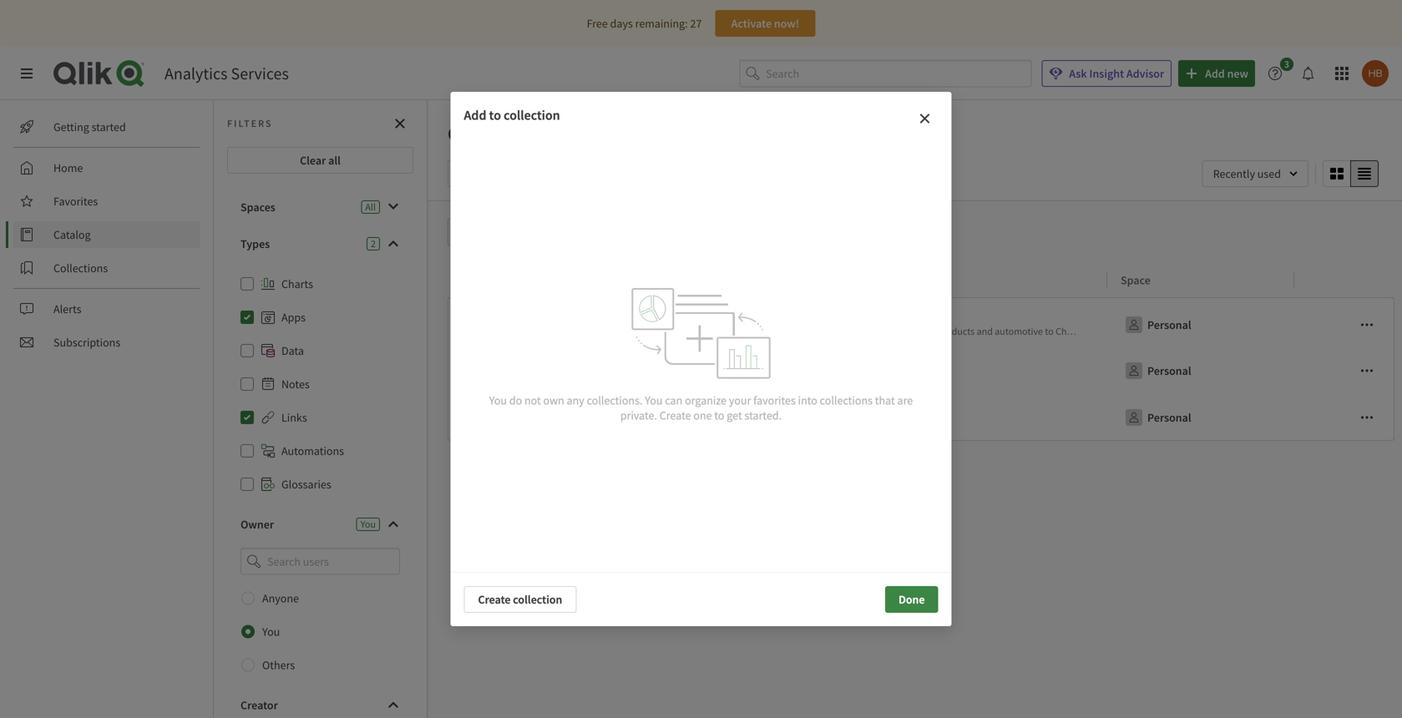Task type: locate. For each thing, give the bounding box(es) containing it.
1 vertical spatial are
[[898, 393, 913, 408]]

to left chemicals
[[1046, 325, 1054, 338]]

products
[[938, 325, 975, 338]]

home link
[[13, 155, 201, 181]]

0 horizontal spatial from
[[602, 325, 622, 338]]

from right comes
[[1272, 325, 1292, 338]]

2 vertical spatial to
[[715, 408, 725, 423]]

1 horizontal spatial from
[[1272, 325, 1292, 338]]

a left global
[[624, 325, 629, 338]]

searchbar element
[[740, 60, 1032, 87]]

to inside you do not own any collections. you can organize your favorites into collections that are private. create one to get started.
[[715, 408, 725, 423]]

1 personal button from the top
[[1121, 312, 1195, 338]]

navigation pane element
[[0, 107, 213, 363]]

2 from from the left
[[1272, 325, 1292, 338]]

1 vertical spatial to
[[1046, 325, 1054, 338]]

1 horizontal spatial a
[[1294, 325, 1300, 338]]

2 personal from the top
[[1148, 363, 1192, 379]]

clear all
[[300, 153, 341, 168]]

anyone
[[262, 591, 299, 606]]

1 vertical spatial collection
[[513, 592, 563, 607]]

subscriptions link
[[13, 329, 201, 356]]

ask insight advisor
[[1070, 66, 1165, 81]]

2 vertical spatial personal button
[[1121, 404, 1195, 431]]

0 horizontal spatial a
[[624, 325, 629, 338]]

0 vertical spatial catalog
[[448, 121, 513, 146]]

1 horizontal spatial create
[[660, 408, 692, 423]]

company.
[[693, 325, 734, 338]]

data
[[282, 343, 304, 358]]

0 horizontal spatial catalog
[[53, 227, 91, 242]]

filters region
[[428, 157, 1403, 201]]

procurement
[[578, 311, 644, 326], [495, 325, 551, 338]]

the
[[736, 325, 752, 338], [1205, 325, 1220, 338]]

apps
[[282, 310, 306, 325]]

favorites
[[754, 393, 796, 408]]

your
[[729, 393, 752, 408]]

1 cell from the top
[[1295, 297, 1396, 348]]

the left daughter
[[736, 325, 752, 338]]

clear
[[300, 153, 326, 168]]

alerts
[[53, 302, 81, 317]]

demo
[[495, 311, 525, 326]]

1 vertical spatial catalog
[[53, 227, 91, 242]]

personal for first the personal button
[[1148, 318, 1192, 333]]

can
[[665, 393, 683, 408]]

personal for 2nd the personal button from the bottom
[[1148, 363, 1192, 379]]

create
[[660, 408, 692, 423], [478, 592, 511, 607]]

0 horizontal spatial create
[[478, 592, 511, 607]]

one
[[694, 408, 712, 423]]

1 horizontal spatial to
[[715, 408, 725, 423]]

1 personal from the top
[[1148, 318, 1192, 333]]

to left get
[[715, 408, 725, 423]]

1 vertical spatial personal
[[1148, 363, 1192, 379]]

1 vertical spatial personal button
[[1121, 358, 1195, 384]]

application
[[553, 325, 600, 338]]

personal cell
[[1108, 297, 1295, 348], [1108, 348, 1295, 394], [1108, 394, 1295, 441]]

creator
[[241, 698, 278, 713]]

2 and from the left
[[1102, 325, 1118, 338]]

are inside you do not own any collections. you can organize your favorites into collections that are private. create one to get started.
[[898, 393, 913, 408]]

active
[[857, 325, 882, 338]]

owner option group
[[227, 582, 414, 682]]

personal for 1st the personal button from the bottom of the page
[[1148, 410, 1192, 425]]

a
[[624, 325, 629, 338], [1294, 325, 1300, 338]]

0 horizontal spatial sap
[[556, 311, 575, 326]]

a left bw
[[1294, 325, 1300, 338]]

0 horizontal spatial and
[[977, 325, 993, 338]]

are inside demo app - sap procurement procurement application from a global holding company. the daughter companies are active in electronic products and automotive to chemicals and pharmaceutical etc. the data comes from a sap bw system.
[[842, 325, 855, 338]]

2 cell from the top
[[1295, 348, 1396, 394]]

activate now! link
[[716, 10, 816, 37]]

1 horizontal spatial the
[[1205, 325, 1220, 338]]

3 personal button from the top
[[1121, 404, 1195, 431]]

data
[[1222, 325, 1241, 338]]

collections.
[[587, 393, 643, 408]]

sap right -
[[556, 311, 575, 326]]

ask
[[1070, 66, 1088, 81]]

0 vertical spatial to
[[489, 107, 501, 124]]

sap
[[556, 311, 575, 326], [1302, 325, 1318, 338]]

own
[[544, 393, 565, 408]]

personal
[[1148, 318, 1192, 333], [1148, 363, 1192, 379], [1148, 410, 1192, 425]]

done
[[899, 592, 925, 607]]

close image
[[919, 112, 932, 125]]

2 personal button from the top
[[1121, 358, 1195, 384]]

1 horizontal spatial and
[[1102, 325, 1118, 338]]

all
[[328, 153, 341, 168]]

links
[[282, 410, 307, 425]]

1 horizontal spatial are
[[898, 393, 913, 408]]

1 from from the left
[[602, 325, 622, 338]]

notes
[[282, 377, 310, 392]]

0 horizontal spatial the
[[736, 325, 752, 338]]

1 vertical spatial create
[[478, 592, 511, 607]]

0 horizontal spatial are
[[842, 325, 855, 338]]

catalog
[[448, 121, 513, 146], [53, 227, 91, 242]]

0 horizontal spatial procurement
[[495, 325, 551, 338]]

cell for 2nd the personal cell
[[1295, 348, 1396, 394]]

create inside you do not own any collections. you can organize your favorites into collections that are private. create one to get started.
[[660, 408, 692, 423]]

3 cell from the top
[[1295, 394, 1396, 441]]

catalog inside navigation pane element
[[53, 227, 91, 242]]

27
[[691, 16, 702, 31]]

0 vertical spatial personal button
[[1121, 312, 1195, 338]]

1 personal cell from the top
[[1108, 297, 1295, 348]]

0 vertical spatial personal
[[1148, 318, 1192, 333]]

automations
[[282, 444, 344, 459]]

to right add on the top left of the page
[[489, 107, 501, 124]]

and right chemicals
[[1102, 325, 1118, 338]]

charts
[[282, 277, 313, 292]]

0 horizontal spatial to
[[489, 107, 501, 124]]

getting started
[[53, 119, 126, 135]]

days
[[610, 16, 633, 31]]

catalog link
[[13, 221, 201, 248]]

1 horizontal spatial sap
[[1302, 325, 1318, 338]]

0 vertical spatial create
[[660, 408, 692, 423]]

procurement left application
[[495, 325, 551, 338]]

the right etc.
[[1205, 325, 1220, 338]]

activate
[[732, 16, 772, 31]]

create inside button
[[478, 592, 511, 607]]

advisor
[[1127, 66, 1165, 81]]

remaining:
[[636, 16, 688, 31]]

and right products
[[977, 325, 993, 338]]

cell
[[1295, 297, 1396, 348], [1295, 348, 1396, 394], [1295, 394, 1396, 441]]

that
[[875, 393, 895, 408]]

automotive
[[995, 325, 1044, 338]]

procurement right -
[[578, 311, 644, 326]]

from left global
[[602, 325, 622, 338]]

now!
[[774, 16, 800, 31]]

you
[[489, 393, 507, 408], [645, 393, 663, 408], [361, 518, 376, 531], [262, 625, 280, 640]]

collections
[[53, 261, 108, 276]]

3 personal cell from the top
[[1108, 394, 1295, 441]]

and
[[977, 325, 993, 338], [1102, 325, 1118, 338]]

2 horizontal spatial to
[[1046, 325, 1054, 338]]

1 horizontal spatial catalog
[[448, 121, 513, 146]]

are
[[842, 325, 855, 338], [898, 393, 913, 408]]

3 personal from the top
[[1148, 410, 1192, 425]]

0 vertical spatial are
[[842, 325, 855, 338]]

are left active
[[842, 325, 855, 338]]

sap left bw
[[1302, 325, 1318, 338]]

2 vertical spatial personal
[[1148, 410, 1192, 425]]

are right that
[[898, 393, 913, 408]]

to inside demo app - sap procurement procurement application from a global holding company. the daughter companies are active in electronic products and automotive to chemicals and pharmaceutical etc. the data comes from a sap bw system.
[[1046, 325, 1054, 338]]



Task type: vqa. For each thing, say whether or not it's contained in the screenshot.
the middle the Learn
no



Task type: describe. For each thing, give the bounding box(es) containing it.
2 the from the left
[[1205, 325, 1220, 338]]

1 and from the left
[[977, 325, 993, 338]]

activate now!
[[732, 16, 800, 31]]

ask insight advisor button
[[1042, 60, 1172, 87]]

analytics services element
[[165, 63, 289, 84]]

collections
[[820, 393, 873, 408]]

cell for 3rd the personal cell from the bottom of the page
[[1295, 297, 1396, 348]]

2 a from the left
[[1294, 325, 1300, 338]]

glossaries
[[282, 477, 331, 492]]

electronic
[[894, 325, 936, 338]]

others
[[262, 658, 295, 673]]

started.
[[745, 408, 782, 423]]

getting
[[53, 119, 89, 135]]

analytics
[[165, 63, 228, 84]]

pharmaceutical
[[1120, 325, 1185, 338]]

not
[[525, 393, 541, 408]]

cell for first the personal cell from the bottom
[[1295, 394, 1396, 441]]

Search text field
[[766, 60, 1032, 87]]

-
[[549, 311, 553, 326]]

started
[[92, 119, 126, 135]]

into
[[799, 393, 818, 408]]

free days remaining: 27
[[587, 16, 702, 31]]

organize
[[685, 393, 727, 408]]

collection inside button
[[513, 592, 563, 607]]

done button
[[886, 587, 939, 613]]

global
[[631, 325, 657, 338]]

comes
[[1243, 325, 1270, 338]]

recently used image
[[1203, 160, 1309, 187]]

getting started link
[[13, 114, 201, 140]]

clear all button
[[227, 147, 414, 174]]

bw
[[1320, 325, 1334, 338]]

you do not own any collections. you can organize your favorites into collections that are private. create one to get started.
[[489, 393, 913, 423]]

switch view group
[[1324, 160, 1380, 187]]

in
[[884, 325, 892, 338]]

create collection button
[[464, 587, 577, 613]]

demo app - sap procurement procurement application from a global holding company. the daughter companies are active in electronic products and automotive to chemicals and pharmaceutical etc. the data comes from a sap bw system.
[[495, 311, 1368, 338]]

create collection
[[478, 592, 563, 607]]

2
[[371, 237, 376, 250]]

do
[[510, 393, 522, 408]]

analytics services
[[165, 63, 289, 84]]

add to collection
[[464, 107, 560, 124]]

filters
[[227, 117, 273, 130]]

close sidebar menu image
[[20, 67, 33, 80]]

alerts link
[[13, 296, 201, 323]]

1 horizontal spatial procurement
[[578, 311, 644, 326]]

creator button
[[227, 692, 414, 719]]

chemicals
[[1056, 325, 1100, 338]]

you inside owner option group
[[262, 625, 280, 640]]

favorites
[[53, 194, 98, 209]]

subscriptions
[[53, 335, 120, 350]]

add to collection dialog
[[451, 92, 952, 627]]

collections link
[[13, 255, 201, 282]]

1 the from the left
[[736, 325, 752, 338]]

space
[[1121, 273, 1151, 288]]

app
[[527, 311, 547, 326]]

0 vertical spatial collection
[[504, 107, 560, 124]]

2 personal cell from the top
[[1108, 348, 1295, 394]]

any
[[567, 393, 585, 408]]

get
[[727, 408, 743, 423]]

owner
[[241, 517, 274, 532]]

holding
[[659, 325, 691, 338]]

insight
[[1090, 66, 1125, 81]]

free
[[587, 16, 608, 31]]

etc.
[[1187, 325, 1203, 338]]

types
[[241, 236, 270, 252]]

favorites link
[[13, 188, 201, 215]]

add
[[464, 107, 487, 124]]

private.
[[621, 408, 658, 423]]

home
[[53, 160, 83, 175]]

services
[[231, 63, 289, 84]]

daughter
[[754, 325, 792, 338]]

companies
[[794, 325, 840, 338]]

1 a from the left
[[624, 325, 629, 338]]

system.
[[1336, 325, 1368, 338]]



